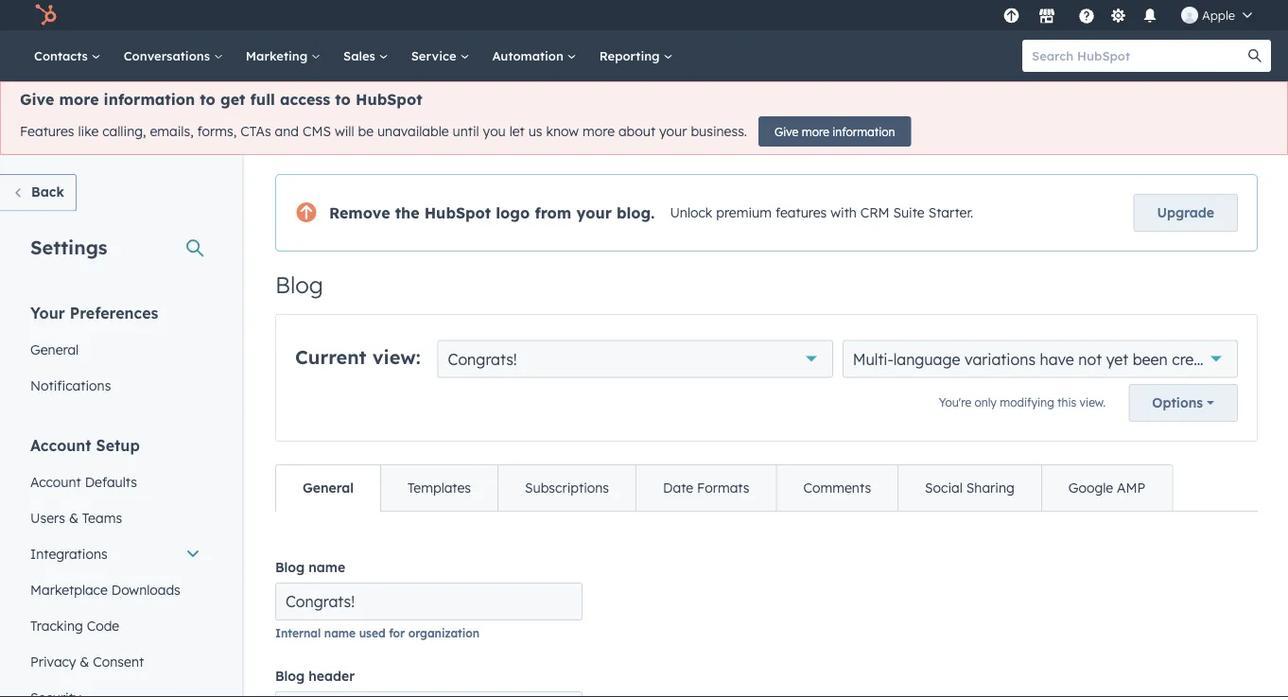 Task type: locate. For each thing, give the bounding box(es) containing it.
general down your
[[30, 341, 79, 358]]

help image
[[1079, 9, 1096, 26]]

0 vertical spatial name
[[309, 559, 345, 576]]

templates
[[408, 480, 471, 496]]

back
[[31, 184, 64, 200]]

to
[[200, 90, 216, 109], [335, 90, 351, 109]]

name up internal
[[309, 559, 345, 576]]

preferences
[[70, 303, 158, 322]]

0 horizontal spatial upgrade link
[[1000, 5, 1024, 25]]

1 horizontal spatial general
[[303, 480, 354, 496]]

upgrade link inside apple "menu"
[[1000, 5, 1024, 25]]

2 blog from the top
[[275, 559, 305, 576]]

marketplace
[[30, 582, 108, 598]]

date formats
[[663, 480, 750, 496]]

hubspot right the the
[[425, 203, 491, 222]]

name
[[309, 559, 345, 576], [324, 626, 356, 640]]

0 vertical spatial information
[[104, 90, 195, 109]]

tracking code
[[30, 617, 119, 634]]

general link
[[19, 332, 212, 368]]

navigation
[[275, 465, 1174, 512]]

account up account defaults
[[30, 436, 91, 455]]

1 vertical spatial &
[[80, 653, 89, 670]]

google amp
[[1069, 480, 1146, 496]]

congrats!
[[448, 350, 517, 369]]

account defaults
[[30, 474, 137, 490]]

0 vertical spatial &
[[69, 510, 78, 526]]

blog up current
[[275, 271, 324, 299]]

1 horizontal spatial information
[[833, 124, 896, 139]]

general inside button
[[303, 480, 354, 496]]

0 horizontal spatial to
[[200, 90, 216, 109]]

the
[[395, 203, 420, 222]]

marketplace downloads link
[[19, 572, 212, 608]]

and
[[275, 123, 299, 140]]

information up emails,
[[104, 90, 195, 109]]

0 horizontal spatial general
[[30, 341, 79, 358]]

tracking
[[30, 617, 83, 634]]

0 vertical spatial blog
[[275, 271, 324, 299]]

code
[[87, 617, 119, 634]]

to up will
[[335, 90, 351, 109]]

forms,
[[197, 123, 237, 140]]

general inside your preferences element
[[30, 341, 79, 358]]

1 vertical spatial account
[[30, 474, 81, 490]]

blog for blog name
[[275, 559, 305, 576]]

more up like
[[59, 90, 99, 109]]

have
[[1040, 350, 1075, 369]]

1 horizontal spatial to
[[335, 90, 351, 109]]

& right the privacy
[[80, 653, 89, 670]]

1 horizontal spatial give
[[775, 124, 799, 139]]

subscriptions button
[[498, 466, 636, 511]]

0 horizontal spatial your
[[577, 203, 612, 222]]

suite
[[894, 205, 925, 221]]

to left get
[[200, 90, 216, 109]]

give for give more information to get full access to hubspot
[[20, 90, 54, 109]]

remove
[[329, 203, 390, 222]]

more right the know
[[583, 123, 615, 140]]

conversations
[[124, 48, 214, 63]]

blog header
[[275, 668, 355, 685]]

google amp button
[[1042, 466, 1173, 511]]

1 blog from the top
[[275, 271, 324, 299]]

comments
[[804, 480, 872, 496]]

general up blog name
[[303, 480, 354, 496]]

know
[[546, 123, 579, 140]]

organization
[[408, 626, 480, 640]]

users & teams
[[30, 510, 122, 526]]

3 blog from the top
[[275, 668, 305, 685]]

Search HubSpot search field
[[1023, 40, 1255, 72]]

automation
[[492, 48, 568, 63]]

blog left header
[[275, 668, 305, 685]]

emails,
[[150, 123, 194, 140]]

& right users
[[69, 510, 78, 526]]

1 horizontal spatial more
[[583, 123, 615, 140]]

1 horizontal spatial upgrade link
[[1134, 194, 1239, 232]]

your right from
[[577, 203, 612, 222]]

1 vertical spatial name
[[324, 626, 356, 640]]

calling,
[[102, 123, 146, 140]]

1 horizontal spatial &
[[80, 653, 89, 670]]

this
[[1058, 395, 1077, 409]]

1 vertical spatial general
[[303, 480, 354, 496]]

0 vertical spatial give
[[20, 90, 54, 109]]

for
[[389, 626, 405, 640]]

privacy & consent
[[30, 653, 144, 670]]

social sharing
[[926, 480, 1015, 496]]

access
[[280, 90, 330, 109]]

0 horizontal spatial hubspot
[[356, 90, 423, 109]]

internal
[[275, 626, 321, 640]]

more
[[59, 90, 99, 109], [583, 123, 615, 140], [802, 124, 830, 139]]

more up unlock premium features with crm suite starter.
[[802, 124, 830, 139]]

settings image
[[1110, 8, 1128, 25]]

us
[[529, 123, 543, 140]]

0 horizontal spatial information
[[104, 90, 195, 109]]

& for privacy
[[80, 653, 89, 670]]

0 vertical spatial account
[[30, 436, 91, 455]]

upgrade link containing upgrade
[[1134, 194, 1239, 232]]

options button
[[1129, 384, 1239, 422]]

0 horizontal spatial give
[[20, 90, 54, 109]]

give up the features
[[20, 90, 54, 109]]

sharing
[[967, 480, 1015, 496]]

remove the hubspot logo from your blog.
[[329, 203, 655, 222]]

multi-
[[853, 350, 894, 369]]

0 vertical spatial upgrade link
[[1000, 5, 1024, 25]]

defaults
[[85, 474, 137, 490]]

date formats button
[[636, 466, 776, 511]]

let
[[510, 123, 525, 140]]

1 account from the top
[[30, 436, 91, 455]]

you
[[483, 123, 506, 140]]

give right business.
[[775, 124, 799, 139]]

name left used
[[324, 626, 356, 640]]

account setup element
[[19, 435, 212, 697]]

1 vertical spatial give
[[775, 124, 799, 139]]

account up users
[[30, 474, 81, 490]]

general
[[30, 341, 79, 358], [303, 480, 354, 496]]

setup
[[96, 436, 140, 455]]

teams
[[82, 510, 122, 526]]

0 horizontal spatial more
[[59, 90, 99, 109]]

crm
[[861, 205, 890, 221]]

blog up internal
[[275, 559, 305, 576]]

notifications image
[[1142, 9, 1159, 26]]

1 vertical spatial your
[[577, 203, 612, 222]]

general button
[[276, 466, 380, 511]]

1 vertical spatial upgrade link
[[1134, 194, 1239, 232]]

Blog name text field
[[275, 583, 583, 621]]

date
[[663, 480, 694, 496]]

privacy
[[30, 653, 76, 670]]

apple button
[[1171, 0, 1264, 30]]

information for give more information
[[833, 124, 896, 139]]

multi-language variations have not yet been created button
[[843, 340, 1239, 378]]

hubspot up features like calling, emails, forms, ctas and cms will be unavailable until you let us know more about your business.
[[356, 90, 423, 109]]

information
[[104, 90, 195, 109], [833, 124, 896, 139]]

apple menu
[[998, 0, 1266, 30]]

0 vertical spatial general
[[30, 341, 79, 358]]

2 vertical spatial blog
[[275, 668, 305, 685]]

1 vertical spatial information
[[833, 124, 896, 139]]

information up crm
[[833, 124, 896, 139]]

hubspot image
[[34, 4, 57, 26]]

give more information to get full access to hubspot
[[20, 90, 423, 109]]

2 horizontal spatial more
[[802, 124, 830, 139]]

ctas
[[241, 123, 271, 140]]

blog for blog
[[275, 271, 324, 299]]

1 horizontal spatial your
[[660, 123, 687, 140]]

contacts link
[[23, 30, 112, 81]]

notifications
[[30, 377, 111, 394]]

business.
[[691, 123, 748, 140]]

0 horizontal spatial &
[[69, 510, 78, 526]]

blog name
[[275, 559, 345, 576]]

yet
[[1107, 350, 1129, 369]]

account for account setup
[[30, 436, 91, 455]]

2 account from the top
[[30, 474, 81, 490]]

account
[[30, 436, 91, 455], [30, 474, 81, 490]]

0 vertical spatial hubspot
[[356, 90, 423, 109]]

upgrade image
[[1004, 8, 1021, 25]]

your right about
[[660, 123, 687, 140]]

be
[[358, 123, 374, 140]]

you're
[[939, 395, 972, 409]]

1 vertical spatial blog
[[275, 559, 305, 576]]

1 vertical spatial hubspot
[[425, 203, 491, 222]]



Task type: vqa. For each thing, say whether or not it's contained in the screenshot.
go to settings LINK
no



Task type: describe. For each thing, give the bounding box(es) containing it.
upgrade
[[1158, 204, 1215, 221]]

formats
[[698, 480, 750, 496]]

notifications link
[[19, 368, 212, 404]]

marketplaces button
[[1028, 0, 1067, 30]]

users & teams link
[[19, 500, 212, 536]]

options
[[1153, 395, 1204, 411]]

2 to from the left
[[335, 90, 351, 109]]

sales
[[344, 48, 379, 63]]

conversations link
[[112, 30, 234, 81]]

sales link
[[332, 30, 400, 81]]

1 horizontal spatial hubspot
[[425, 203, 491, 222]]

been
[[1133, 350, 1168, 369]]

0 vertical spatial your
[[660, 123, 687, 140]]

give for give more information
[[775, 124, 799, 139]]

current view:
[[295, 345, 421, 369]]

marketplaces image
[[1039, 9, 1056, 26]]

help button
[[1071, 0, 1103, 30]]

name for internal
[[324, 626, 356, 640]]

not
[[1079, 350, 1103, 369]]

more for give more information
[[802, 124, 830, 139]]

social sharing button
[[898, 466, 1042, 511]]

users
[[30, 510, 65, 526]]

information for give more information to get full access to hubspot
[[104, 90, 195, 109]]

blog for blog header
[[275, 668, 305, 685]]

variations
[[965, 350, 1036, 369]]

view.
[[1080, 395, 1107, 409]]

reporting
[[600, 48, 664, 63]]

your preferences element
[[19, 302, 212, 404]]

account setup
[[30, 436, 140, 455]]

from
[[535, 203, 572, 222]]

will
[[335, 123, 354, 140]]

logo
[[496, 203, 530, 222]]

comments button
[[776, 466, 898, 511]]

account for account defaults
[[30, 474, 81, 490]]

subscriptions
[[525, 480, 610, 496]]

internal name used for organization
[[275, 626, 480, 640]]

congrats! button
[[438, 340, 834, 378]]

starter.
[[929, 205, 974, 221]]

settings
[[30, 235, 107, 259]]

search image
[[1249, 49, 1262, 62]]

1 to from the left
[[200, 90, 216, 109]]

integrations
[[30, 546, 108, 562]]

like
[[78, 123, 99, 140]]

premium
[[717, 205, 772, 221]]

amp
[[1118, 480, 1146, 496]]

created
[[1173, 350, 1227, 369]]

account defaults link
[[19, 464, 212, 500]]

hubspot link
[[23, 4, 71, 26]]

unavailable
[[378, 123, 449, 140]]

give more information link
[[759, 116, 912, 147]]

templates button
[[380, 466, 498, 511]]

downloads
[[111, 582, 181, 598]]

view:
[[372, 345, 421, 369]]

unlock
[[670, 205, 713, 221]]

general for general link
[[30, 341, 79, 358]]

your preferences
[[30, 303, 158, 322]]

multi-language variations have not yet been created
[[853, 350, 1227, 369]]

current
[[295, 345, 367, 369]]

back link
[[0, 174, 77, 212]]

general for general button
[[303, 480, 354, 496]]

language
[[894, 350, 961, 369]]

consent
[[93, 653, 144, 670]]

more for give more information to get full access to hubspot
[[59, 90, 99, 109]]

& for users
[[69, 510, 78, 526]]

marketing
[[246, 48, 311, 63]]

cms
[[303, 123, 331, 140]]

marketing link
[[234, 30, 332, 81]]

tracking code link
[[19, 608, 212, 644]]

apple
[[1203, 7, 1236, 23]]

search button
[[1240, 40, 1272, 72]]

blog.
[[617, 203, 655, 222]]

notifications button
[[1135, 0, 1167, 30]]

your
[[30, 303, 65, 322]]

social
[[926, 480, 963, 496]]

marketplace downloads
[[30, 582, 181, 598]]

with
[[831, 205, 857, 221]]

automation link
[[481, 30, 588, 81]]

navigation containing general
[[275, 465, 1174, 512]]

bob builder image
[[1182, 7, 1199, 24]]

service link
[[400, 30, 481, 81]]

modifying
[[1000, 395, 1055, 409]]

privacy & consent link
[[19, 644, 212, 680]]

about
[[619, 123, 656, 140]]

Blog header text field
[[275, 692, 583, 697]]

you're only modifying this view.
[[939, 395, 1107, 409]]

unlock premium features with crm suite starter.
[[670, 205, 974, 221]]

features like calling, emails, forms, ctas and cms will be unavailable until you let us know more about your business.
[[20, 123, 748, 140]]

give more information
[[775, 124, 896, 139]]

full
[[250, 90, 275, 109]]

name for blog
[[309, 559, 345, 576]]

used
[[359, 626, 386, 640]]



